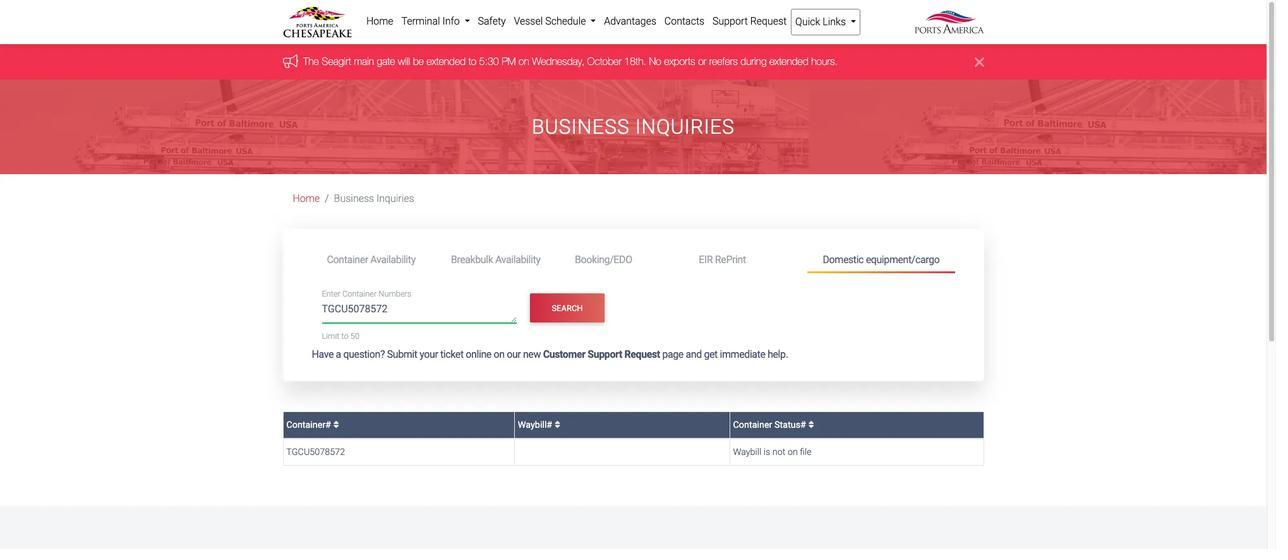 Task type: describe. For each thing, give the bounding box(es) containing it.
status#
[[775, 420, 807, 431]]

availability for breakbulk availability
[[496, 254, 541, 266]]

customer support request link
[[543, 349, 660, 361]]

1 horizontal spatial business
[[532, 115, 630, 139]]

reefers
[[709, 56, 738, 67]]

breakbulk
[[451, 254, 493, 266]]

tgcu5078572
[[287, 447, 345, 458]]

customer
[[543, 349, 586, 361]]

sort image
[[555, 421, 561, 430]]

terminal info link
[[398, 9, 474, 34]]

bullhorn image
[[283, 54, 303, 68]]

on inside alert
[[519, 56, 529, 67]]

vessel schedule link
[[510, 9, 600, 34]]

container for container availability
[[327, 254, 368, 266]]

get
[[704, 349, 718, 361]]

breakbulk availability
[[451, 254, 541, 266]]

and
[[686, 349, 702, 361]]

availability for container availability
[[371, 254, 416, 266]]

terminal
[[402, 15, 440, 27]]

question?
[[344, 349, 385, 361]]

1 vertical spatial inquiries
[[377, 193, 414, 205]]

schedule
[[546, 15, 586, 27]]

numbers
[[379, 290, 412, 299]]

the seagirt main gate will be extended to 5:30 pm on wednesday, october 18th.  no exports or reefers during extended hours.
[[303, 56, 838, 67]]

waybill#
[[518, 420, 555, 431]]

a
[[336, 349, 341, 361]]

wednesday,
[[532, 56, 584, 67]]

0 horizontal spatial on
[[494, 349, 505, 361]]

domestic equipment/cargo link
[[808, 249, 955, 274]]

container status#
[[734, 420, 809, 431]]

0 vertical spatial home link
[[363, 9, 398, 34]]

the seagirt main gate will be extended to 5:30 pm on wednesday, october 18th.  no exports or reefers during extended hours. alert
[[0, 44, 1267, 80]]

no
[[649, 56, 661, 67]]

quick links
[[796, 16, 849, 28]]

seagirt
[[322, 56, 351, 67]]

1 horizontal spatial support
[[713, 15, 748, 27]]

vessel schedule
[[514, 15, 589, 27]]

contacts
[[665, 15, 705, 27]]

terminal info
[[402, 15, 462, 27]]

pm
[[502, 56, 516, 67]]

equipment/cargo
[[866, 254, 940, 266]]

new
[[523, 349, 541, 361]]

quick
[[796, 16, 821, 28]]

is
[[764, 447, 771, 458]]

online
[[466, 349, 492, 361]]

will
[[398, 56, 410, 67]]

search
[[552, 304, 583, 313]]

0 horizontal spatial support
[[588, 349, 623, 361]]

0 horizontal spatial business
[[334, 193, 374, 205]]

1 vertical spatial request
[[625, 349, 660, 361]]

be
[[413, 56, 424, 67]]

booking/edo
[[575, 254, 633, 266]]

your
[[420, 349, 438, 361]]

hours.
[[811, 56, 838, 67]]

page
[[663, 349, 684, 361]]

eir reprint
[[699, 254, 746, 266]]

our
[[507, 349, 521, 361]]

ticket
[[441, 349, 464, 361]]

1 vertical spatial container
[[343, 290, 377, 299]]

help.
[[768, 349, 789, 361]]

advantages link
[[600, 9, 661, 34]]



Task type: locate. For each thing, give the bounding box(es) containing it.
1 vertical spatial home
[[293, 193, 320, 205]]

1 horizontal spatial home link
[[363, 9, 398, 34]]

1 horizontal spatial on
[[519, 56, 529, 67]]

enter container numbers
[[322, 290, 412, 299]]

container availability
[[327, 254, 416, 266]]

to left 50
[[342, 332, 349, 341]]

0 vertical spatial business
[[532, 115, 630, 139]]

container status# link
[[734, 420, 815, 431]]

container up waybill
[[734, 420, 773, 431]]

1 horizontal spatial business inquiries
[[532, 115, 735, 139]]

support right customer
[[588, 349, 623, 361]]

links
[[823, 16, 846, 28]]

1 horizontal spatial availability
[[496, 254, 541, 266]]

support request
[[713, 15, 787, 27]]

or
[[698, 56, 707, 67]]

container# link
[[287, 420, 339, 431]]

0 vertical spatial support
[[713, 15, 748, 27]]

2 extended from the left
[[770, 56, 809, 67]]

the
[[303, 56, 319, 67]]

home
[[367, 15, 394, 27], [293, 193, 320, 205]]

container
[[327, 254, 368, 266], [343, 290, 377, 299], [734, 420, 773, 431]]

1 vertical spatial business
[[334, 193, 374, 205]]

0 horizontal spatial home link
[[293, 193, 320, 205]]

gate
[[377, 56, 395, 67]]

0 horizontal spatial home
[[293, 193, 320, 205]]

the seagirt main gate will be extended to 5:30 pm on wednesday, october 18th.  no exports or reefers during extended hours. link
[[303, 56, 838, 67]]

to inside alert
[[468, 56, 476, 67]]

info
[[443, 15, 460, 27]]

0 horizontal spatial extended
[[427, 56, 466, 67]]

1 extended from the left
[[427, 56, 466, 67]]

october
[[587, 56, 622, 67]]

availability up the numbers at the bottom of page
[[371, 254, 416, 266]]

sort image for container#
[[334, 421, 339, 430]]

extended right be
[[427, 56, 466, 67]]

during
[[741, 56, 767, 67]]

on left 'file'
[[788, 447, 798, 458]]

availability right breakbulk
[[496, 254, 541, 266]]

breakbulk availability link
[[436, 249, 560, 272]]

eir reprint link
[[684, 249, 808, 272]]

1 sort image from the left
[[334, 421, 339, 430]]

Enter Container Numbers text field
[[322, 302, 517, 324]]

main
[[354, 56, 374, 67]]

sort image inside container# 'link'
[[334, 421, 339, 430]]

to left 5:30
[[468, 56, 476, 67]]

sort image up tgcu5078572
[[334, 421, 339, 430]]

0 vertical spatial request
[[751, 15, 787, 27]]

have
[[312, 349, 334, 361]]

1 horizontal spatial to
[[468, 56, 476, 67]]

eir
[[699, 254, 713, 266]]

support
[[713, 15, 748, 27], [588, 349, 623, 361]]

availability
[[371, 254, 416, 266], [496, 254, 541, 266]]

home link
[[363, 9, 398, 34], [293, 193, 320, 205]]

1 horizontal spatial home
[[367, 15, 394, 27]]

to
[[468, 56, 476, 67], [342, 332, 349, 341]]

extended right during
[[770, 56, 809, 67]]

2 vertical spatial container
[[734, 420, 773, 431]]

immediate
[[720, 349, 766, 361]]

have a question? submit your ticket online on our new customer support request page and get immediate help.
[[312, 349, 789, 361]]

limit to 50
[[322, 332, 360, 341]]

close image
[[975, 55, 985, 70]]

inquiries
[[636, 115, 735, 139], [377, 193, 414, 205]]

1 horizontal spatial extended
[[770, 56, 809, 67]]

waybill
[[734, 447, 762, 458]]

0 horizontal spatial request
[[625, 349, 660, 361]]

2 vertical spatial on
[[788, 447, 798, 458]]

0 vertical spatial business inquiries
[[532, 115, 735, 139]]

request left quick
[[751, 15, 787, 27]]

request left page
[[625, 349, 660, 361]]

advantages
[[604, 15, 657, 27]]

not
[[773, 447, 786, 458]]

submit
[[387, 349, 418, 361]]

waybill is not on file
[[734, 447, 812, 458]]

1 vertical spatial on
[[494, 349, 505, 361]]

waybill# link
[[518, 420, 561, 431]]

container right enter
[[343, 290, 377, 299]]

0 horizontal spatial inquiries
[[377, 193, 414, 205]]

1 horizontal spatial sort image
[[809, 421, 815, 430]]

sort image for container status#
[[809, 421, 815, 430]]

0 horizontal spatial business inquiries
[[334, 193, 414, 205]]

1 horizontal spatial inquiries
[[636, 115, 735, 139]]

limit
[[322, 332, 340, 341]]

reprint
[[715, 254, 746, 266]]

container availability link
[[312, 249, 436, 272]]

on
[[519, 56, 529, 67], [494, 349, 505, 361], [788, 447, 798, 458]]

1 availability from the left
[[371, 254, 416, 266]]

2 availability from the left
[[496, 254, 541, 266]]

1 vertical spatial home link
[[293, 193, 320, 205]]

quick links link
[[791, 9, 861, 35]]

contacts link
[[661, 9, 709, 34]]

safety
[[478, 15, 506, 27]]

18th.
[[624, 56, 646, 67]]

0 vertical spatial home
[[367, 15, 394, 27]]

search button
[[530, 294, 605, 323]]

0 vertical spatial on
[[519, 56, 529, 67]]

sort image
[[334, 421, 339, 430], [809, 421, 815, 430]]

sort image inside the container status# 'link'
[[809, 421, 815, 430]]

business
[[532, 115, 630, 139], [334, 193, 374, 205]]

1 vertical spatial to
[[342, 332, 349, 341]]

booking/edo link
[[560, 249, 684, 272]]

sort image right status#
[[809, 421, 815, 430]]

on right pm
[[519, 56, 529, 67]]

1 horizontal spatial request
[[751, 15, 787, 27]]

2 horizontal spatial on
[[788, 447, 798, 458]]

0 vertical spatial container
[[327, 254, 368, 266]]

domestic equipment/cargo
[[823, 254, 940, 266]]

5:30
[[479, 56, 499, 67]]

support request link
[[709, 9, 791, 34]]

file
[[800, 447, 812, 458]]

2 sort image from the left
[[809, 421, 815, 430]]

0 vertical spatial to
[[468, 56, 476, 67]]

container for container status#
[[734, 420, 773, 431]]

request
[[751, 15, 787, 27], [625, 349, 660, 361]]

domestic
[[823, 254, 864, 266]]

1 vertical spatial business inquiries
[[334, 193, 414, 205]]

support up reefers
[[713, 15, 748, 27]]

on left our
[[494, 349, 505, 361]]

1 vertical spatial support
[[588, 349, 623, 361]]

enter
[[322, 290, 341, 299]]

container#
[[287, 420, 334, 431]]

extended
[[427, 56, 466, 67], [770, 56, 809, 67]]

0 vertical spatial inquiries
[[636, 115, 735, 139]]

exports
[[664, 56, 695, 67]]

50
[[351, 332, 360, 341]]

0 horizontal spatial to
[[342, 332, 349, 341]]

container up enter
[[327, 254, 368, 266]]

safety link
[[474, 9, 510, 34]]

vessel
[[514, 15, 543, 27]]

0 horizontal spatial availability
[[371, 254, 416, 266]]

0 horizontal spatial sort image
[[334, 421, 339, 430]]



Task type: vqa. For each thing, say whether or not it's contained in the screenshot.
the will to the bottom
no



